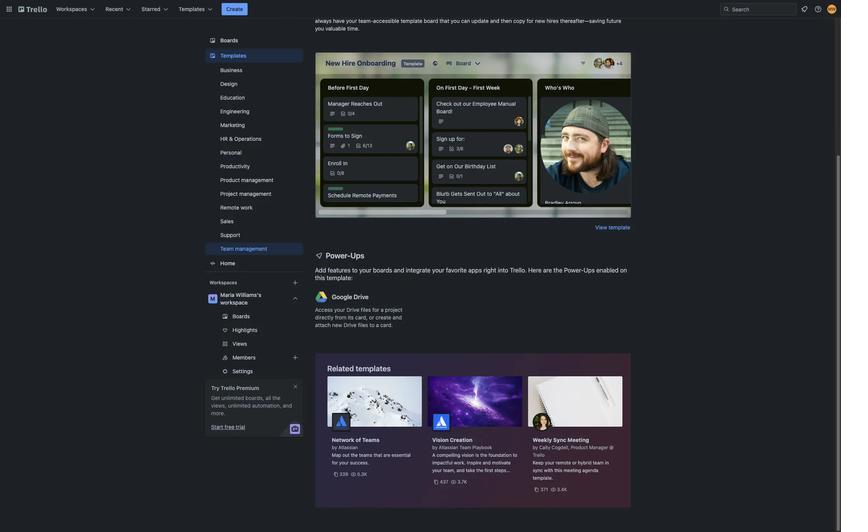 Task type: vqa. For each thing, say whether or not it's contained in the screenshot.
first Color: orange, title: none image from the bottom
no



Task type: locate. For each thing, give the bounding box(es) containing it.
and inside try trello premium get unlimited boards, all the views, unlimited automation, and more.
[[283, 403, 292, 409]]

trello inside 'by using this template, each employee will have their own private trello board to help them get started. meanwhile, you will always have your team-accessible template board that you can update and then copy for new hires thereafter—saving future you valuable time.'
[[477, 10, 490, 16]]

the inside network of teams by atlassian map out the teams that are essential for your success.
[[351, 453, 358, 459]]

0 horizontal spatial with
[[498, 476, 507, 482]]

engineering
[[220, 108, 250, 115]]

features
[[328, 267, 351, 274]]

0 vertical spatial power-
[[326, 252, 351, 260]]

1 horizontal spatial will
[[610, 10, 618, 16]]

0 horizontal spatial have
[[333, 18, 345, 24]]

1 horizontal spatial team
[[460, 445, 471, 451]]

a
[[381, 307, 384, 313], [376, 322, 379, 329]]

0 horizontal spatial template.
[[446, 484, 466, 489]]

for up create in the left of the page
[[373, 307, 379, 313]]

that right 'teams' at the bottom left of the page
[[374, 453, 382, 459]]

template right view
[[609, 224, 631, 231]]

0 vertical spatial have
[[421, 10, 433, 16]]

2 vertical spatial for
[[332, 461, 338, 466]]

management down support "link"
[[235, 246, 267, 252]]

0 vertical spatial board
[[492, 10, 506, 16]]

0 horizontal spatial product
[[220, 177, 240, 184]]

valuable
[[326, 25, 346, 32]]

by inside weekly sync meeting by caity cogdell, product manager @ trello keep your remote or hybrid team in sync with this meeting agenda template.
[[533, 445, 538, 451]]

trello up keep
[[533, 453, 545, 459]]

the right the here
[[554, 267, 563, 274]]

1 vertical spatial ups
[[584, 267, 595, 274]]

with inside weekly sync meeting by caity cogdell, product manager @ trello keep your remote or hybrid team in sync with this meeting agenda template.
[[544, 468, 553, 474]]

0 horizontal spatial will
[[412, 10, 419, 16]]

1 horizontal spatial board
[[492, 10, 506, 16]]

unlimited up "views,"
[[221, 395, 244, 402]]

0 vertical spatial new
[[535, 18, 545, 24]]

files up card,
[[361, 307, 371, 313]]

unlimited
[[221, 395, 244, 402], [228, 403, 251, 409]]

a left card.
[[376, 322, 379, 329]]

and right boards
[[394, 267, 404, 274]]

start
[[211, 424, 223, 431]]

by left "caity"
[[533, 445, 538, 451]]

2 by from the left
[[433, 445, 438, 451]]

0 vertical spatial unlimited
[[221, 395, 244, 402]]

2 horizontal spatial for
[[527, 18, 534, 24]]

always
[[315, 18, 332, 24]]

by inside network of teams by atlassian map out the teams that are essential for your success.
[[332, 445, 337, 451]]

0 vertical spatial a
[[381, 307, 384, 313]]

0 horizontal spatial templates
[[179, 6, 205, 12]]

management
[[241, 177, 274, 184], [239, 191, 272, 197], [235, 246, 267, 252]]

to inside the 'access your drive files for a project directly from its card, or create and attach new drive files to a card.'
[[370, 322, 375, 329]]

boards for home
[[220, 37, 238, 44]]

this inside vision creation by atlassian team playbook a compelling vision is the foundation to impactful work. inspire and motivate your team, and take the first steps towards achieving your vision with this trello template.
[[508, 476, 516, 482]]

1 vertical spatial with
[[498, 476, 507, 482]]

to inside add features to your boards and integrate your favorite apps right into trello. here are the power-ups enabled on this template:
[[352, 267, 358, 274]]

files down card,
[[358, 322, 368, 329]]

0 horizontal spatial by
[[332, 445, 337, 451]]

support link
[[205, 229, 303, 242]]

boards
[[220, 37, 238, 44], [233, 313, 250, 320]]

settings link
[[205, 366, 303, 378]]

or right card,
[[369, 315, 374, 321]]

1 vertical spatial template
[[609, 224, 631, 231]]

for down map
[[332, 461, 338, 466]]

the right all
[[273, 395, 281, 402]]

templates button
[[174, 3, 217, 15]]

map
[[332, 453, 341, 459]]

team down support
[[220, 246, 234, 252]]

1 vertical spatial workspaces
[[210, 280, 237, 286]]

to left card.
[[370, 322, 375, 329]]

hybrid
[[578, 461, 592, 466]]

thereafter—saving
[[560, 18, 605, 24]]

this down 'remote'
[[555, 468, 563, 474]]

board image
[[208, 36, 217, 45]]

1 vertical spatial new
[[332, 322, 342, 329]]

1 horizontal spatial atlassian
[[439, 445, 458, 451]]

free
[[225, 424, 235, 431]]

unlimited down boards,
[[228, 403, 251, 409]]

them
[[526, 10, 538, 16]]

you down always
[[315, 25, 324, 32]]

1 horizontal spatial template
[[609, 224, 631, 231]]

maria williams (mariawilliams94) image
[[828, 5, 837, 14]]

have left their
[[421, 10, 433, 16]]

with right sync
[[544, 468, 553, 474]]

management down product management link
[[239, 191, 272, 197]]

0 horizontal spatial that
[[374, 453, 382, 459]]

1 vertical spatial templates
[[220, 52, 247, 59]]

0 horizontal spatial atlassian
[[339, 445, 358, 451]]

the inside try trello premium get unlimited boards, all the views, unlimited automation, and more.
[[273, 395, 281, 402]]

0 horizontal spatial for
[[332, 461, 338, 466]]

trello right try
[[221, 385, 235, 392]]

highlights link
[[205, 325, 303, 337]]

template down employee
[[401, 18, 423, 24]]

atlassian
[[339, 445, 358, 451], [439, 445, 458, 451]]

atlassian inside network of teams by atlassian map out the teams that are essential for your success.
[[339, 445, 358, 451]]

are inside add features to your boards and integrate your favorite apps right into trello. here are the power-ups enabled on this template:
[[543, 267, 552, 274]]

by up the a
[[433, 445, 438, 451]]

have up valuable at the left top of page
[[333, 18, 345, 24]]

1 horizontal spatial vision
[[484, 476, 496, 482]]

0 horizontal spatial are
[[384, 453, 390, 459]]

highlights
[[233, 327, 258, 334]]

1 horizontal spatial or
[[573, 461, 577, 466]]

0 vertical spatial template.
[[533, 476, 553, 482]]

by up map
[[332, 445, 337, 451]]

premium
[[236, 385, 259, 392]]

trello inside weekly sync meeting by caity cogdell, product manager @ trello keep your remote or hybrid team in sync with this meeting agenda template.
[[533, 453, 545, 459]]

card,
[[355, 315, 368, 321]]

open information menu image
[[815, 5, 822, 13]]

or
[[369, 315, 374, 321], [573, 461, 577, 466]]

are
[[543, 267, 552, 274], [384, 453, 390, 459]]

1 will from the left
[[412, 10, 419, 16]]

related templates
[[327, 365, 391, 374]]

boards for views
[[233, 313, 250, 320]]

drive right google
[[354, 294, 369, 301]]

caity
[[539, 445, 551, 451]]

hr
[[220, 136, 228, 142]]

are right the here
[[543, 267, 552, 274]]

project
[[220, 191, 238, 197]]

0 vertical spatial boards
[[220, 37, 238, 44]]

1 horizontal spatial power-
[[564, 267, 584, 274]]

sync
[[533, 468, 543, 474]]

team-
[[359, 18, 373, 24]]

0 vertical spatial vision
[[462, 453, 474, 459]]

0 horizontal spatial new
[[332, 322, 342, 329]]

your down out
[[339, 461, 349, 466]]

1 vertical spatial are
[[384, 453, 390, 459]]

1 vertical spatial product
[[571, 445, 588, 451]]

trello up the update
[[477, 10, 490, 16]]

product
[[220, 177, 240, 184], [571, 445, 588, 451]]

this down motivate in the bottom of the page
[[508, 476, 516, 482]]

you up future
[[599, 10, 608, 16]]

vision down first
[[484, 476, 496, 482]]

0 vertical spatial workspaces
[[56, 6, 87, 12]]

your inside 'by using this template, each employee will have their own private trello board to help them get started. meanwhile, you will always have your team-accessible template board that you can update and then copy for new hires thereafter—saving future you valuable time.'
[[346, 18, 357, 24]]

1 horizontal spatial template.
[[533, 476, 553, 482]]

by
[[332, 445, 337, 451], [433, 445, 438, 451], [533, 445, 538, 451]]

ups up features
[[351, 252, 364, 260]]

1 horizontal spatial you
[[451, 18, 460, 24]]

template. down sync
[[533, 476, 553, 482]]

1 vertical spatial template.
[[446, 484, 466, 489]]

2 horizontal spatial by
[[533, 445, 538, 451]]

personal
[[220, 149, 242, 156]]

members link
[[205, 352, 303, 364]]

this down add
[[315, 275, 325, 282]]

0 vertical spatial template
[[401, 18, 423, 24]]

template,
[[348, 10, 371, 16]]

will right employee
[[412, 10, 419, 16]]

1 vertical spatial board
[[424, 18, 438, 24]]

boards up highlights
[[233, 313, 250, 320]]

are left 'essential'
[[384, 453, 390, 459]]

drive up its
[[347, 307, 360, 313]]

0 horizontal spatial or
[[369, 315, 374, 321]]

1 horizontal spatial templates
[[220, 52, 247, 59]]

to
[[507, 10, 512, 16], [352, 267, 358, 274], [370, 322, 375, 329], [513, 453, 518, 459]]

boards,
[[246, 395, 264, 402]]

hr & operations link
[[205, 133, 303, 145]]

template. down achieving
[[446, 484, 466, 489]]

a up create in the left of the page
[[381, 307, 384, 313]]

0 horizontal spatial you
[[315, 25, 324, 32]]

2 atlassian from the left
[[439, 445, 458, 451]]

your right keep
[[545, 461, 555, 466]]

drive down its
[[344, 322, 357, 329]]

1 horizontal spatial for
[[373, 307, 379, 313]]

0 vertical spatial or
[[369, 315, 374, 321]]

settings
[[233, 369, 253, 375]]

new down from
[[332, 322, 342, 329]]

cogdell,
[[552, 445, 570, 451]]

more.
[[211, 411, 225, 417]]

and inside 'by using this template, each employee will have their own private trello board to help them get started. meanwhile, you will always have your team-accessible template board that you can update and then copy for new hires thereafter—saving future you valuable time.'
[[490, 18, 500, 24]]

templates right starred dropdown button
[[179, 6, 205, 12]]

update
[[472, 18, 489, 24]]

product management link
[[205, 174, 303, 187]]

project management
[[220, 191, 272, 197]]

personal link
[[205, 147, 303, 159]]

templates up business
[[220, 52, 247, 59]]

teams
[[362, 437, 380, 444]]

your up from
[[334, 307, 345, 313]]

or up meeting
[[573, 461, 577, 466]]

product up the project
[[220, 177, 240, 184]]

1 horizontal spatial new
[[535, 18, 545, 24]]

your up towards
[[433, 468, 442, 474]]

trello
[[477, 10, 490, 16], [221, 385, 235, 392], [533, 453, 545, 459], [433, 484, 444, 489]]

will up future
[[610, 10, 618, 16]]

to right the 'foundation'
[[513, 453, 518, 459]]

maria
[[220, 292, 234, 299]]

education link
[[205, 92, 303, 104]]

for inside the 'access your drive files for a project directly from its card, or create and attach new drive files to a card.'
[[373, 307, 379, 313]]

1 vertical spatial for
[[373, 307, 379, 313]]

0 vertical spatial team
[[220, 246, 234, 252]]

1 vertical spatial or
[[573, 461, 577, 466]]

compelling
[[437, 453, 461, 459]]

2 vertical spatial management
[[235, 246, 267, 252]]

1 vertical spatial power-
[[564, 267, 584, 274]]

are inside network of teams by atlassian map out the teams that are essential for your success.
[[384, 453, 390, 459]]

0 horizontal spatial template
[[401, 18, 423, 24]]

1 vertical spatial you
[[451, 18, 460, 24]]

0 vertical spatial you
[[599, 10, 608, 16]]

ups left enabled
[[584, 267, 595, 274]]

home image
[[208, 259, 217, 268]]

and down 'project'
[[393, 315, 402, 321]]

boards right board image
[[220, 37, 238, 44]]

your
[[346, 18, 357, 24], [359, 267, 372, 274], [432, 267, 445, 274], [334, 307, 345, 313], [339, 461, 349, 466], [545, 461, 555, 466], [433, 468, 442, 474], [473, 476, 482, 482]]

for
[[527, 18, 534, 24], [373, 307, 379, 313], [332, 461, 338, 466]]

and up achieving
[[457, 468, 465, 474]]

to up then
[[507, 10, 512, 16]]

recent
[[106, 6, 123, 12]]

0 horizontal spatial workspaces
[[56, 6, 87, 12]]

in
[[605, 461, 609, 466]]

your up time.
[[346, 18, 357, 24]]

0 vertical spatial templates
[[179, 6, 205, 12]]

1 horizontal spatial are
[[543, 267, 552, 274]]

0 horizontal spatial team
[[220, 246, 234, 252]]

0 horizontal spatial a
[[376, 322, 379, 329]]

product down meeting
[[571, 445, 588, 451]]

start free trial button
[[211, 424, 245, 432]]

1 horizontal spatial a
[[381, 307, 384, 313]]

this right using
[[338, 10, 347, 16]]

atlassian up out
[[339, 445, 358, 451]]

boards link up 'highlights' link on the bottom left of the page
[[205, 311, 303, 323]]

1 vertical spatial a
[[376, 322, 379, 329]]

0 vertical spatial boards link
[[205, 34, 303, 47]]

creation
[[450, 437, 473, 444]]

that
[[440, 18, 450, 24], [374, 453, 382, 459]]

trello down towards
[[433, 484, 444, 489]]

network
[[332, 437, 354, 444]]

1 horizontal spatial with
[[544, 468, 553, 474]]

workspaces inside workspaces dropdown button
[[56, 6, 87, 12]]

the right out
[[351, 453, 358, 459]]

trello inside try trello premium get unlimited boards, all the views, unlimited automation, and more.
[[221, 385, 235, 392]]

take
[[466, 468, 475, 474]]

view template link
[[596, 224, 631, 232]]

0 vertical spatial that
[[440, 18, 450, 24]]

drive
[[354, 294, 369, 301], [347, 307, 360, 313], [344, 322, 357, 329]]

1 horizontal spatial product
[[571, 445, 588, 451]]

this inside weekly sync meeting by caity cogdell, product manager @ trello keep your remote or hybrid team in sync with this meeting agenda template.
[[555, 468, 563, 474]]

0 vertical spatial with
[[544, 468, 553, 474]]

remote
[[220, 205, 239, 211]]

2 boards link from the top
[[205, 311, 303, 323]]

using
[[323, 10, 336, 16]]

to right features
[[352, 267, 358, 274]]

of
[[356, 437, 361, 444]]

team down creation
[[460, 445, 471, 451]]

your left boards
[[359, 267, 372, 274]]

templates link
[[205, 49, 303, 63]]

management down productivity link on the top left of the page
[[241, 177, 274, 184]]

trello.
[[510, 267, 527, 274]]

board up then
[[492, 10, 506, 16]]

to inside vision creation by atlassian team playbook a compelling vision is the foundation to impactful work. inspire and motivate your team, and take the first steps towards achieving your vision with this trello template.
[[513, 453, 518, 459]]

caity cogdell, product manager @ trello image
[[533, 414, 551, 432]]

1 vertical spatial unlimited
[[228, 403, 251, 409]]

vision left is
[[462, 453, 474, 459]]

you down own
[[451, 18, 460, 24]]

marketing link
[[205, 119, 303, 132]]

1 vertical spatial boards link
[[205, 311, 303, 323]]

1 vertical spatial management
[[239, 191, 272, 197]]

3 by from the left
[[533, 445, 538, 451]]

by inside vision creation by atlassian team playbook a compelling vision is the foundation to impactful work. inspire and motivate your team, and take the first steps towards achieving your vision with this trello template.
[[433, 445, 438, 451]]

start free trial
[[211, 424, 245, 431]]

apps
[[469, 267, 482, 274]]

power- up features
[[326, 252, 351, 260]]

views link
[[205, 338, 303, 351]]

1 by from the left
[[332, 445, 337, 451]]

the
[[554, 267, 563, 274], [273, 395, 281, 402], [351, 453, 358, 459], [480, 453, 487, 459], [477, 468, 484, 474]]

1 horizontal spatial by
[[433, 445, 438, 451]]

remote
[[556, 461, 571, 466]]

here
[[529, 267, 542, 274]]

1 vertical spatial team
[[460, 445, 471, 451]]

atlassian up compelling
[[439, 445, 458, 451]]

hires
[[547, 18, 559, 24]]

1 horizontal spatial that
[[440, 18, 450, 24]]

1 horizontal spatial have
[[421, 10, 433, 16]]

for down 'them'
[[527, 18, 534, 24]]

and left then
[[490, 18, 500, 24]]

vision creation by atlassian team playbook a compelling vision is the foundation to impactful work. inspire and motivate your team, and take the first steps towards achieving your vision with this trello template.
[[433, 437, 518, 489]]

atlassian inside vision creation by atlassian team playbook a compelling vision is the foundation to impactful work. inspire and motivate your team, and take the first steps towards achieving your vision with this trello template.
[[439, 445, 458, 451]]

atlassian image
[[332, 414, 350, 432]]

1 vertical spatial that
[[374, 453, 382, 459]]

with down steps
[[498, 476, 507, 482]]

and right automation,
[[283, 403, 292, 409]]

0 vertical spatial ups
[[351, 252, 364, 260]]

power- inside add features to your boards and integrate your favorite apps right into trello. here are the power-ups enabled on this template:
[[564, 267, 584, 274]]

0 vertical spatial management
[[241, 177, 274, 184]]

1 atlassian from the left
[[339, 445, 358, 451]]

try trello premium get unlimited boards, all the views, unlimited automation, and more.
[[211, 385, 292, 417]]

1 boards link from the top
[[205, 34, 303, 47]]

new
[[535, 18, 545, 24], [332, 322, 342, 329]]

that down their
[[440, 18, 450, 24]]

0 vertical spatial for
[[527, 18, 534, 24]]

board down their
[[424, 18, 438, 24]]

management for team management
[[235, 246, 267, 252]]

2 vertical spatial you
[[315, 25, 324, 32]]

get
[[211, 395, 220, 402]]

new down the get
[[535, 18, 545, 24]]

1 vertical spatial boards
[[233, 313, 250, 320]]

boards link up templates link on the top left of the page
[[205, 34, 303, 47]]

power- left enabled
[[564, 267, 584, 274]]

1 horizontal spatial ups
[[584, 267, 595, 274]]

1 horizontal spatial workspaces
[[210, 280, 237, 286]]



Task type: describe. For each thing, give the bounding box(es) containing it.
add features to your boards and integrate your favorite apps right into trello. here are the power-ups enabled on this template:
[[315, 267, 627, 282]]

for inside 'by using this template, each employee will have their own private trello board to help them get started. meanwhile, you will always have your team-accessible template board that you can update and then copy for new hires thereafter—saving future you valuable time.'
[[527, 18, 534, 24]]

templates
[[356, 365, 391, 374]]

by for network
[[332, 445, 337, 451]]

your left favorite
[[432, 267, 445, 274]]

@
[[610, 445, 614, 451]]

339
[[340, 472, 348, 478]]

boards link for home
[[205, 34, 303, 47]]

by using this template, each employee will have their own private trello board to help them get started. meanwhile, you will always have your team-accessible template board that you can update and then copy for new hires thereafter—saving future you valuable time.
[[315, 10, 622, 32]]

that inside network of teams by atlassian map out the teams that are essential for your success.
[[374, 453, 382, 459]]

team inside team management link
[[220, 246, 234, 252]]

management for product management
[[241, 177, 274, 184]]

can
[[461, 18, 470, 24]]

network of teams by atlassian map out the teams that are essential for your success.
[[332, 437, 411, 466]]

starred
[[142, 6, 160, 12]]

2 vertical spatial drive
[[344, 322, 357, 329]]

by
[[315, 10, 322, 16]]

boards link for views
[[205, 311, 303, 323]]

new inside the 'access your drive files for a project directly from its card, or create and attach new drive files to a card.'
[[332, 322, 342, 329]]

education
[[220, 94, 245, 101]]

right
[[484, 267, 497, 274]]

project
[[385, 307, 403, 313]]

search image
[[724, 6, 730, 12]]

success.
[[350, 461, 369, 466]]

add
[[315, 267, 326, 274]]

from
[[335, 315, 347, 321]]

to inside 'by using this template, each employee will have their own private trello board to help them get started. meanwhile, you will always have your team-accessible template board that you can update and then copy for new hires thereafter—saving future you valuable time.'
[[507, 10, 512, 16]]

enabled
[[597, 267, 619, 274]]

2 horizontal spatial you
[[599, 10, 608, 16]]

with inside vision creation by atlassian team playbook a compelling vision is the foundation to impactful work. inspire and motivate your team, and take the first steps towards achieving your vision with this trello template.
[[498, 476, 507, 482]]

add image
[[291, 354, 300, 363]]

product management
[[220, 177, 274, 184]]

workspace
[[220, 300, 248, 306]]

project management link
[[205, 188, 303, 200]]

keep
[[533, 461, 544, 466]]

favorite
[[446, 267, 467, 274]]

employee
[[386, 10, 410, 16]]

0 horizontal spatial vision
[[462, 453, 474, 459]]

0 horizontal spatial board
[[424, 18, 438, 24]]

try
[[211, 385, 220, 392]]

manager
[[589, 445, 608, 451]]

power-ups
[[326, 252, 364, 260]]

trello inside vision creation by atlassian team playbook a compelling vision is the foundation to impactful work. inspire and motivate your team, and take the first steps towards achieving your vision with this trello template.
[[433, 484, 444, 489]]

back to home image
[[18, 3, 47, 15]]

for inside network of teams by atlassian map out the teams that are essential for your success.
[[332, 461, 338, 466]]

towards
[[433, 476, 450, 482]]

product inside weekly sync meeting by caity cogdell, product manager @ trello keep your remote or hybrid team in sync with this meeting agenda template.
[[571, 445, 588, 451]]

views
[[233, 341, 247, 348]]

create
[[376, 315, 391, 321]]

1 vertical spatial drive
[[347, 307, 360, 313]]

impactful
[[433, 461, 453, 466]]

template inside 'by using this template, each employee will have their own private trello board to help them get started. meanwhile, you will always have your team-accessible template board that you can update and then copy for new hires thereafter—saving future you valuable time.'
[[401, 18, 423, 24]]

weekly sync meeting by caity cogdell, product manager @ trello keep your remote or hybrid team in sync with this meeting agenda template.
[[533, 437, 614, 482]]

templates inside dropdown button
[[179, 6, 205, 12]]

your inside the 'access your drive files for a project directly from its card, or create and attach new drive files to a card.'
[[334, 307, 345, 313]]

template. inside vision creation by atlassian team playbook a compelling vision is the foundation to impactful work. inspire and motivate your team, and take the first steps towards achieving your vision with this trello template.
[[446, 484, 466, 489]]

and up first
[[483, 461, 491, 466]]

2 will from the left
[[610, 10, 618, 16]]

new inside 'by using this template, each employee will have their own private trello board to help them get started. meanwhile, you will always have your team-accessible template board that you can update and then copy for new hires thereafter—saving future you valuable time.'
[[535, 18, 545, 24]]

sync
[[553, 437, 567, 444]]

3.7k
[[458, 480, 467, 486]]

home
[[220, 260, 235, 267]]

meanwhile,
[[570, 10, 598, 16]]

create a workspace image
[[291, 279, 300, 288]]

hr & operations
[[220, 136, 262, 142]]

their
[[434, 10, 445, 16]]

motivate
[[492, 461, 511, 466]]

design link
[[205, 78, 303, 90]]

weekly
[[533, 437, 552, 444]]

and inside the 'access your drive files for a project directly from its card, or create and attach new drive files to a card.'
[[393, 315, 402, 321]]

team inside vision creation by atlassian team playbook a compelling vision is the foundation to impactful work. inspire and motivate your team, and take the first steps towards achieving your vision with this trello template.
[[460, 445, 471, 451]]

0 horizontal spatial power-
[[326, 252, 351, 260]]

achieving
[[451, 476, 472, 482]]

and inside add features to your boards and integrate your favorite apps right into trello. here are the power-ups enabled on this template:
[[394, 267, 404, 274]]

the left first
[[477, 468, 484, 474]]

create
[[226, 6, 243, 12]]

that inside 'by using this template, each employee will have their own private trello board to help them get started. meanwhile, you will always have your team-accessible template board that you can update and then copy for new hires thereafter—saving future you valuable time.'
[[440, 18, 450, 24]]

is
[[476, 453, 479, 459]]

the right is
[[480, 453, 487, 459]]

0 vertical spatial product
[[220, 177, 240, 184]]

future
[[607, 18, 622, 24]]

Search field
[[730, 3, 797, 15]]

0 vertical spatial files
[[361, 307, 371, 313]]

template:
[[327, 275, 353, 282]]

your inside network of teams by atlassian map out the teams that are essential for your success.
[[339, 461, 349, 466]]

or inside weekly sync meeting by caity cogdell, product manager @ trello keep your remote or hybrid team in sync with this meeting agenda template.
[[573, 461, 577, 466]]

started.
[[549, 10, 569, 16]]

by for weekly
[[533, 445, 538, 451]]

starred button
[[137, 3, 173, 15]]

copy
[[514, 18, 526, 24]]

into
[[498, 267, 509, 274]]

1 vertical spatial vision
[[484, 476, 496, 482]]

its
[[348, 315, 354, 321]]

team,
[[443, 468, 455, 474]]

or inside the 'access your drive files for a project directly from its card, or create and attach new drive files to a card.'
[[369, 315, 374, 321]]

access
[[315, 307, 333, 313]]

template. inside weekly sync meeting by caity cogdell, product manager @ trello keep your remote or hybrid team in sync with this meeting agenda template.
[[533, 476, 553, 482]]

the inside add features to your boards and integrate your favorite apps right into trello. here are the power-ups enabled on this template:
[[554, 267, 563, 274]]

ups inside add features to your boards and integrate your favorite apps right into trello. here are the power-ups enabled on this template:
[[584, 267, 595, 274]]

playbook
[[473, 445, 492, 451]]

sales
[[220, 218, 234, 225]]

remote work
[[220, 205, 253, 211]]

371
[[541, 487, 548, 493]]

views,
[[211, 403, 227, 409]]

3.4k
[[557, 487, 567, 493]]

vision
[[433, 437, 449, 444]]

0 notifications image
[[800, 5, 809, 14]]

primary element
[[0, 0, 841, 18]]

essential
[[392, 453, 411, 459]]

inspire
[[467, 461, 482, 466]]

your inside weekly sync meeting by caity cogdell, product manager @ trello keep your remote or hybrid team in sync with this meeting agenda template.
[[545, 461, 555, 466]]

view
[[596, 224, 607, 231]]

a
[[433, 453, 436, 459]]

integrate
[[406, 267, 431, 274]]

5.3k
[[357, 472, 367, 478]]

template board image
[[208, 51, 217, 60]]

boards
[[373, 267, 392, 274]]

0 horizontal spatial ups
[[351, 252, 364, 260]]

maria williams's workspace
[[220, 292, 261, 306]]

then
[[501, 18, 512, 24]]

create button
[[222, 3, 248, 15]]

team management
[[220, 246, 267, 252]]

business link
[[205, 64, 303, 76]]

1 vertical spatial files
[[358, 322, 368, 329]]

this inside add features to your boards and integrate your favorite apps right into trello. here are the power-ups enabled on this template:
[[315, 275, 325, 282]]

1 vertical spatial have
[[333, 18, 345, 24]]

access your drive files for a project directly from its card, or create and attach new drive files to a card.
[[315, 307, 403, 329]]

atlassian team playbook image
[[433, 414, 451, 432]]

0 vertical spatial drive
[[354, 294, 369, 301]]

teams
[[359, 453, 372, 459]]

workspaces button
[[52, 3, 99, 15]]

marketing
[[220, 122, 245, 128]]

this inside 'by using this template, each employee will have their own private trello board to help them get started. meanwhile, you will always have your team-accessible template board that you can update and then copy for new hires thereafter—saving future you valuable time.'
[[338, 10, 347, 16]]

work.
[[454, 461, 466, 466]]

management for project management
[[239, 191, 272, 197]]

help
[[514, 10, 524, 16]]

your down take
[[473, 476, 482, 482]]



